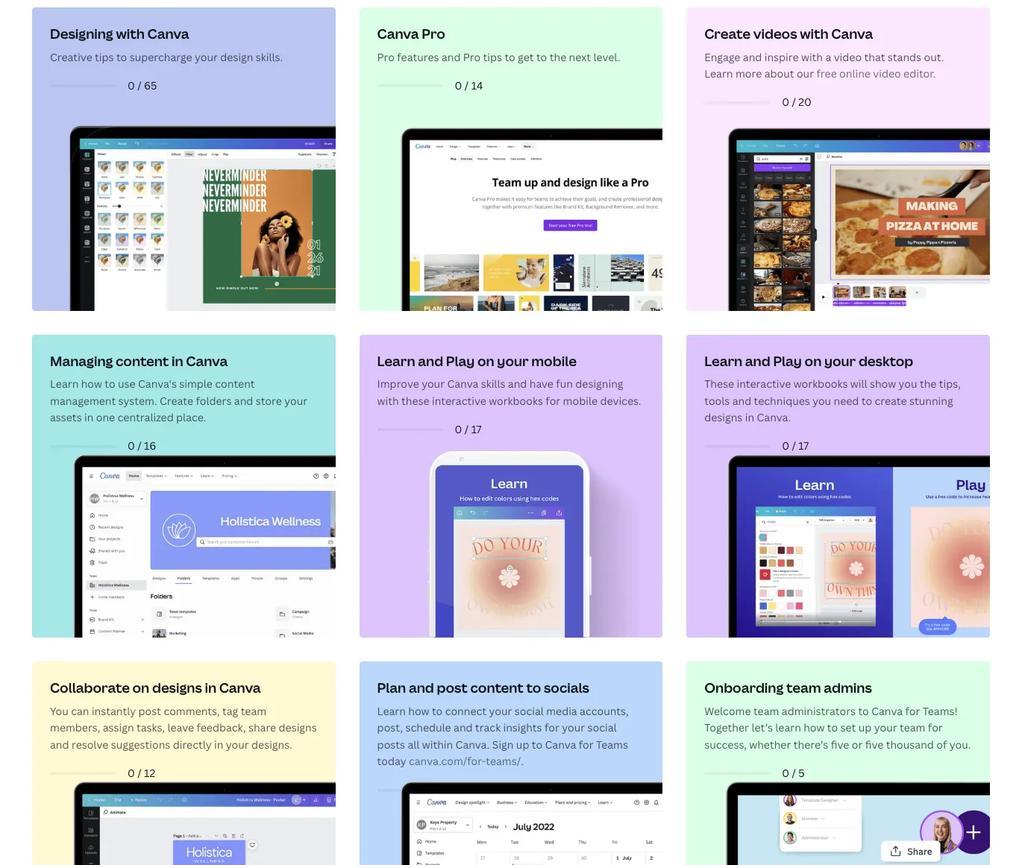 Task type: vqa. For each thing, say whether or not it's contained in the screenshot.
bottommost HOW
yes



Task type: describe. For each thing, give the bounding box(es) containing it.
and inside collaborate on designs in canva you can instantly post comments, tag team members, assign tasks, leave feedback, share designs and resolve suggestions directly in your designs.
[[50, 738, 69, 752]]

the inside canva pro pro features and pro tips to get to the next level.
[[550, 50, 567, 64]]

free
[[817, 66, 837, 81]]

1 vertical spatial social
[[588, 721, 617, 735]]

team up thousand at bottom right
[[900, 721, 926, 735]]

the inside learn and play on your desktop these interactive workbooks will show you the tips, tools and techniques you need to create stunning designs in canva.
[[920, 377, 937, 391]]

skills.
[[256, 50, 283, 64]]

/ for onboarding team admins
[[792, 766, 796, 781]]

directly
[[173, 738, 212, 752]]

collaborate
[[50, 679, 130, 697]]

can
[[71, 704, 89, 719]]

tools
[[705, 394, 730, 408]]

these
[[402, 394, 430, 408]]

0 for create videos with canva
[[782, 95, 790, 109]]

to left 'socials'
[[527, 679, 541, 697]]

in down feedback,
[[214, 738, 223, 752]]

0 / 12
[[128, 766, 155, 781]]

/ for learn and play on your mobile
[[465, 422, 469, 437]]

and left have
[[508, 377, 527, 391]]

0 vertical spatial mobile
[[532, 352, 577, 370]]

you.
[[950, 738, 971, 752]]

together
[[705, 721, 749, 735]]

0 / 20
[[782, 95, 812, 109]]

14
[[471, 78, 483, 93]]

improve
[[377, 377, 419, 391]]

skills
[[481, 377, 506, 391]]

1 vertical spatial .
[[521, 755, 524, 769]]

9
[[471, 783, 478, 797]]

need
[[834, 394, 859, 408]]

your inside designing with canva creative tips to supercharge your design skills.
[[195, 50, 218, 64]]

create inside managing content in canva learn how to use canva's simple content management system. create folders and store your assets in one centralized place.
[[160, 394, 193, 408]]

learn how to connect your social media accounts, post, schedule and track insights for your social posts all within canva. sign up to canva for teams today
[[377, 704, 629, 769]]

65
[[144, 78, 157, 93]]

canva inside canva pro pro features and pro tips to get to the next level.
[[377, 25, 419, 43]]

0 vertical spatial .
[[933, 66, 936, 81]]

how inside onboarding team admins welcome team administrators to canva for teams! together let's learn how to set up your team for success, whether there's five or five thousand of you.
[[804, 721, 825, 735]]

canva up that
[[832, 25, 873, 43]]

learn inside managing content in canva learn how to use canva's simple content management system. create folders and store your assets in one centralized place.
[[50, 377, 79, 391]]

learn
[[776, 721, 801, 735]]

canva inside learn and play on your mobile improve your canva skills and have fun designing with these interactive workbooks for mobile devices.
[[447, 377, 479, 391]]

0 / 14
[[455, 78, 483, 93]]

with inside engage and inspire with a video that stands out. learn more about our
[[802, 50, 823, 64]]

canva pro pro features and pro tips to get to the next level.
[[377, 25, 621, 64]]

our
[[797, 66, 814, 81]]

and inside canva pro pro features and pro tips to get to the next level.
[[442, 50, 461, 64]]

to up the schedule
[[432, 704, 443, 719]]

free online video editor link
[[817, 66, 933, 81]]

centralized
[[118, 410, 174, 425]]

up inside onboarding team admins welcome team administrators to canva for teams! together let's learn how to set up your team for success, whether there's five or five thousand of you.
[[859, 721, 872, 735]]

set
[[841, 721, 856, 735]]

onboarding team admins welcome team administrators to canva for teams! together let's learn how to set up your team for success, whether there's five or five thousand of you.
[[705, 679, 971, 752]]

your up track
[[489, 704, 512, 719]]

0 for managing content in canva
[[128, 439, 135, 453]]

store
[[256, 394, 282, 408]]

there's
[[794, 738, 829, 752]]

play for desktop
[[773, 352, 802, 370]]

for inside learn and play on your mobile improve your canva skills and have fun designing with these interactive workbooks for mobile devices.
[[546, 394, 561, 408]]

design
[[220, 50, 253, 64]]

members,
[[50, 721, 100, 735]]

your up skills
[[497, 352, 529, 370]]

use
[[118, 377, 136, 391]]

assets
[[50, 410, 82, 425]]

connect
[[445, 704, 487, 719]]

or
[[852, 738, 863, 752]]

socials
[[544, 679, 589, 697]]

these
[[705, 377, 735, 391]]

in up the simple
[[172, 352, 183, 370]]

2 vertical spatial content
[[471, 679, 524, 697]]

your down media
[[562, 721, 585, 735]]

how inside learn how to connect your social media accounts, post, schedule and track insights for your social posts all within canva. sign up to canva for teams today
[[408, 704, 430, 719]]

and up improve
[[418, 352, 443, 370]]

whether
[[750, 738, 791, 752]]

stands
[[888, 50, 922, 64]]

videos
[[754, 25, 797, 43]]

canva.com/for-teams/ .
[[409, 755, 524, 769]]

team up let's
[[754, 704, 779, 719]]

0 / 9
[[455, 783, 478, 797]]

to left get
[[505, 50, 516, 64]]

of
[[937, 738, 947, 752]]

0 for learn and play on your desktop
[[782, 439, 790, 453]]

stunning
[[910, 394, 954, 408]]

/ for managing content in canva
[[137, 439, 142, 453]]

tasks,
[[137, 721, 165, 735]]

tutorials pro image
[[359, 8, 663, 311]]

/ for learn and play on your desktop
[[792, 439, 796, 453]]

suggestions
[[111, 738, 170, 752]]

how inside managing content in canva learn how to use canva's simple content management system. create folders and store your assets in one centralized place.
[[81, 377, 102, 391]]

/ for canva pro
[[465, 78, 469, 93]]

designing
[[50, 25, 113, 43]]

your up these
[[422, 377, 445, 391]]

with inside designing with canva creative tips to supercharge your design skills.
[[116, 25, 145, 43]]

have
[[530, 377, 554, 391]]

onboarding
[[705, 679, 784, 697]]

simple
[[179, 377, 213, 391]]

administrators
[[782, 704, 856, 719]]

collaborate on designs in canva you can instantly post comments, tag team members, assign tasks, leave feedback, share designs and resolve suggestions directly in your designs.
[[50, 679, 317, 752]]

workbooks inside learn and play on your mobile improve your canva skills and have fun designing with these interactive workbooks for mobile devices.
[[489, 394, 543, 408]]

supercharge
[[130, 50, 192, 64]]

post inside collaborate on designs in canva you can instantly post comments, tag team members, assign tasks, leave feedback, share designs and resolve suggestions directly in your designs.
[[138, 704, 161, 719]]

0 / 5
[[782, 766, 805, 781]]

engage
[[705, 50, 741, 64]]

posts
[[377, 738, 405, 752]]

to left set
[[828, 721, 838, 735]]

within
[[422, 738, 453, 752]]

online
[[840, 66, 871, 81]]

sign
[[492, 738, 514, 752]]

and inside managing content in canva learn how to use canva's simple content management system. create folders and store your assets in one centralized place.
[[234, 394, 253, 408]]

free online video editor .
[[817, 66, 936, 81]]

about
[[765, 66, 794, 81]]

/ for plan and post content to socials
[[465, 783, 469, 797]]

canva inside collaborate on designs in canva you can instantly post comments, tag team members, assign tasks, leave feedback, share designs and resolve suggestions directly in your designs.
[[219, 679, 261, 697]]

interactive inside learn and play on your desktop these interactive workbooks will show you the tips, tools and techniques you need to create stunning designs in canva.
[[737, 377, 791, 391]]

out.
[[924, 50, 944, 64]]

in left one on the top of page
[[84, 410, 94, 425]]

0 for onboarding team admins
[[782, 766, 790, 781]]

0 for designing with canva
[[128, 78, 135, 93]]

show
[[870, 377, 896, 391]]

will
[[851, 377, 868, 391]]

0 horizontal spatial pro
[[377, 50, 395, 64]]

canva inside onboarding team admins welcome team administrators to canva for teams! together let's learn how to set up your team for success, whether there's five or five thousand of you.
[[872, 704, 903, 719]]

managing content in canva learn how to use canva's simple content management system. create folders and store your assets in one centralized place.
[[50, 352, 308, 425]]

12
[[144, 766, 155, 781]]

create videos with canva
[[705, 25, 873, 43]]

desktop
[[859, 352, 914, 370]]

team up the administrators at the bottom of page
[[787, 679, 821, 697]]

success,
[[705, 738, 747, 752]]

and right plan
[[409, 679, 434, 697]]

assign
[[103, 721, 134, 735]]

fun
[[556, 377, 573, 391]]

with inside learn and play on your mobile improve your canva skills and have fun designing with these interactive workbooks for mobile devices.
[[377, 394, 399, 408]]

for down media
[[545, 721, 560, 735]]

insights
[[503, 721, 542, 735]]

a
[[826, 50, 832, 64]]

in up comments,
[[205, 679, 216, 697]]

one
[[96, 410, 115, 425]]



Task type: locate. For each thing, give the bounding box(es) containing it.
canva. up canva.com/for-teams/ .
[[456, 738, 490, 752]]

video up online
[[834, 50, 862, 64]]

1 play from the left
[[446, 352, 475, 370]]

learn for mobile
[[377, 352, 415, 370]]

devices.
[[600, 394, 641, 408]]

with
[[116, 25, 145, 43], [800, 25, 829, 43], [802, 50, 823, 64], [377, 394, 399, 408]]

1 vertical spatial up
[[516, 738, 529, 752]]

features
[[397, 50, 439, 64]]

post up the "tasks,"
[[138, 704, 161, 719]]

more
[[736, 66, 762, 81]]

0 / 17 for mobile
[[455, 422, 482, 437]]

workbooks inside learn and play on your desktop these interactive workbooks will show you the tips, tools and techniques you need to create stunning designs in canva.
[[794, 377, 848, 391]]

1 vertical spatial mobile
[[563, 394, 598, 408]]

management
[[50, 394, 116, 408]]

on inside learn and play on your desktop these interactive workbooks will show you the tips, tools and techniques you need to create stunning designs in canva.
[[805, 352, 822, 370]]

/ left 14
[[465, 78, 469, 93]]

pro up features at the top of page
[[422, 25, 446, 43]]

tips up 14
[[483, 50, 502, 64]]

interactive up techniques
[[737, 377, 791, 391]]

share
[[248, 721, 276, 735]]

social up insights
[[515, 704, 544, 719]]

1 horizontal spatial 17
[[799, 439, 809, 453]]

plan
[[377, 679, 406, 697]]

canva left skills
[[447, 377, 479, 391]]

0 horizontal spatial play
[[446, 352, 475, 370]]

tutorials designing image
[[32, 124, 336, 311]]

canva. inside learn how to connect your social media accounts, post, schedule and track insights for your social posts all within canva. sign up to canva for teams today
[[456, 738, 490, 752]]

on for mobile
[[478, 352, 495, 370]]

learn and play on your desktop these interactive workbooks will show you the tips, tools and techniques you need to create stunning designs in canva.
[[705, 352, 961, 425]]

1 vertical spatial you
[[813, 394, 832, 408]]

learn inside engage and inspire with a video that stands out. learn more about our
[[705, 66, 733, 81]]

learn inside learn and play on your desktop these interactive workbooks will show you the tips, tools and techniques you need to create stunning designs in canva.
[[705, 352, 743, 370]]

canva up thousand at bottom right
[[872, 704, 903, 719]]

workbooks down skills
[[489, 394, 543, 408]]

leave
[[167, 721, 194, 735]]

social down accounts,
[[588, 721, 617, 735]]

0 horizontal spatial designs
[[152, 679, 202, 697]]

0 horizontal spatial up
[[516, 738, 529, 752]]

teams
[[596, 738, 628, 752]]

2 horizontal spatial content
[[471, 679, 524, 697]]

learn for desktop
[[705, 352, 743, 370]]

1 horizontal spatial canva.
[[757, 410, 791, 425]]

how up there's
[[804, 721, 825, 735]]

0 vertical spatial video
[[834, 50, 862, 64]]

canva inside designing with canva creative tips to supercharge your design skills.
[[147, 25, 189, 43]]

and down connect
[[454, 721, 473, 735]]

0 vertical spatial interactive
[[737, 377, 791, 391]]

on inside learn and play on your mobile improve your canva skills and have fun designing with these interactive workbooks for mobile devices.
[[478, 352, 495, 370]]

to down "will"
[[862, 394, 873, 408]]

creative
[[50, 50, 92, 64]]

pro left features at the top of page
[[377, 50, 395, 64]]

canva.com/for-
[[409, 755, 486, 769]]

17
[[471, 422, 482, 437], [799, 439, 809, 453]]

resolve
[[72, 738, 108, 752]]

0 horizontal spatial how
[[81, 377, 102, 391]]

0 / 17 down techniques
[[782, 439, 809, 453]]

0 horizontal spatial canva.
[[456, 738, 490, 752]]

/ for designing with canva
[[137, 78, 142, 93]]

techniques
[[754, 394, 810, 408]]

let's
[[752, 721, 773, 735]]

admins
[[824, 679, 872, 697]]

2 five from the left
[[866, 738, 884, 752]]

0 left '16'
[[128, 439, 135, 453]]

1 vertical spatial interactive
[[432, 394, 486, 408]]

1 horizontal spatial play
[[773, 352, 802, 370]]

2 vertical spatial designs
[[279, 721, 317, 735]]

get
[[518, 50, 534, 64]]

interactive down skills
[[432, 394, 486, 408]]

create
[[875, 394, 907, 408]]

interactive inside learn and play on your mobile improve your canva skills and have fun designing with these interactive workbooks for mobile devices.
[[432, 394, 486, 408]]

0 vertical spatial up
[[859, 721, 872, 735]]

learn down engage
[[705, 66, 733, 81]]

learn and play on your mobile improve your canva skills and have fun designing with these interactive workbooks for mobile devices.
[[377, 352, 641, 408]]

to left use
[[105, 377, 115, 391]]

1 vertical spatial create
[[160, 394, 193, 408]]

post up connect
[[437, 679, 468, 697]]

create
[[705, 25, 751, 43], [160, 394, 193, 408]]

to
[[116, 50, 127, 64], [505, 50, 516, 64], [537, 50, 547, 64], [105, 377, 115, 391], [862, 394, 873, 408], [527, 679, 541, 697], [432, 704, 443, 719], [859, 704, 869, 719], [828, 721, 838, 735], [532, 738, 543, 752]]

5
[[799, 766, 805, 781]]

1 horizontal spatial on
[[478, 352, 495, 370]]

0 vertical spatial canva.
[[757, 410, 791, 425]]

workbooks
[[794, 377, 848, 391], [489, 394, 543, 408]]

canva.
[[757, 410, 791, 425], [456, 738, 490, 752]]

0 horizontal spatial interactive
[[432, 394, 486, 408]]

on for desktop
[[805, 352, 822, 370]]

how up management
[[81, 377, 102, 391]]

and left store
[[234, 394, 253, 408]]

next
[[569, 50, 591, 64]]

1 horizontal spatial workbooks
[[794, 377, 848, 391]]

0 down techniques
[[782, 439, 790, 453]]

canva
[[147, 25, 189, 43], [377, 25, 419, 43], [832, 25, 873, 43], [186, 352, 228, 370], [447, 377, 479, 391], [219, 679, 261, 697], [872, 704, 903, 719], [545, 738, 576, 752]]

to inside managing content in canva learn how to use canva's simple content management system. create folders and store your assets in one centralized place.
[[105, 377, 115, 391]]

17 down skills
[[471, 422, 482, 437]]

content management pro image
[[32, 335, 336, 638]]

0 for learn and play on your mobile
[[455, 422, 462, 437]]

thousand
[[886, 738, 934, 752]]

content up connect
[[471, 679, 524, 697]]

media
[[546, 704, 577, 719]]

learn and play desktop image
[[687, 335, 990, 638]]

video inside engage and inspire with a video that stands out. learn more about our
[[834, 50, 862, 64]]

your right store
[[285, 394, 308, 408]]

0 horizontal spatial you
[[813, 394, 832, 408]]

and up techniques
[[745, 352, 771, 370]]

tips inside canva pro pro features and pro tips to get to the next level.
[[483, 50, 502, 64]]

1 tips from the left
[[95, 50, 114, 64]]

0 left 12
[[128, 766, 135, 781]]

0 vertical spatial 0 / 17
[[455, 422, 482, 437]]

to down admins at the bottom of page
[[859, 704, 869, 719]]

canva inside learn how to connect your social media accounts, post, schedule and track insights for your social posts all within canva. sign up to canva for teams today
[[545, 738, 576, 752]]

designing with canva creative tips to supercharge your design skills.
[[50, 25, 283, 64]]

1 horizontal spatial .
[[933, 66, 936, 81]]

canva. inside learn and play on your desktop these interactive workbooks will show you the tips, tools and techniques you need to create stunning designs in canva.
[[757, 410, 791, 425]]

0 horizontal spatial social
[[515, 704, 544, 719]]

with up supercharge
[[116, 25, 145, 43]]

canva's
[[138, 377, 177, 391]]

2 tips from the left
[[483, 50, 502, 64]]

to right get
[[537, 50, 547, 64]]

your inside onboarding team admins welcome team administrators to canva for teams! together let's learn how to set up your team for success, whether there's five or five thousand of you.
[[874, 721, 898, 735]]

your inside learn and play on your desktop these interactive workbooks will show you the tips, tools and techniques you need to create stunning designs in canva.
[[825, 352, 856, 370]]

0 vertical spatial you
[[899, 377, 918, 391]]

schedule
[[406, 721, 451, 735]]

that
[[865, 50, 885, 64]]

up inside learn how to connect your social media accounts, post, schedule and track insights for your social posts all within canva. sign up to canva for teams today
[[516, 738, 529, 752]]

1 horizontal spatial you
[[899, 377, 918, 391]]

0 horizontal spatial the
[[550, 50, 567, 64]]

0 vertical spatial social
[[515, 704, 544, 719]]

0 vertical spatial how
[[81, 377, 102, 391]]

on up techniques
[[805, 352, 822, 370]]

content up canva's
[[116, 352, 169, 370]]

2 horizontal spatial how
[[804, 721, 825, 735]]

create up place.
[[160, 394, 193, 408]]

0 / 65
[[128, 78, 157, 93]]

1 horizontal spatial up
[[859, 721, 872, 735]]

to left supercharge
[[116, 50, 127, 64]]

1 horizontal spatial pro
[[422, 25, 446, 43]]

designs up designs.
[[279, 721, 317, 735]]

learn inside learn and play on your mobile improve your canva skills and have fun designing with these interactive workbooks for mobile devices.
[[377, 352, 415, 370]]

0 vertical spatial designs
[[705, 410, 743, 425]]

up
[[859, 721, 872, 735], [516, 738, 529, 752]]

canva inside managing content in canva learn how to use canva's simple content management system. create folders and store your assets in one centralized place.
[[186, 352, 228, 370]]

1 horizontal spatial interactive
[[737, 377, 791, 391]]

to down insights
[[532, 738, 543, 752]]

1 horizontal spatial video
[[873, 66, 901, 81]]

1 vertical spatial designs
[[152, 679, 202, 697]]

post,
[[377, 721, 403, 735]]

1 horizontal spatial post
[[437, 679, 468, 697]]

0 horizontal spatial content
[[116, 352, 169, 370]]

designs inside learn and play on your desktop these interactive workbooks will show you the tips, tools and techniques you need to create stunning designs in canva.
[[705, 410, 743, 425]]

0 left 14
[[455, 78, 462, 93]]

2 horizontal spatial pro
[[463, 50, 481, 64]]

tutorials video image
[[687, 8, 990, 311]]

with up a
[[800, 25, 829, 43]]

0 vertical spatial 17
[[471, 422, 482, 437]]

0 horizontal spatial 17
[[471, 422, 482, 437]]

video down that
[[873, 66, 901, 81]]

1 five from the left
[[831, 738, 850, 752]]

17 down techniques
[[799, 439, 809, 453]]

up down insights
[[516, 738, 529, 752]]

five left or
[[831, 738, 850, 752]]

1 horizontal spatial five
[[866, 738, 884, 752]]

0 left 20
[[782, 95, 790, 109]]

folders
[[196, 394, 232, 408]]

onboarding team admins to canva for teams image
[[687, 662, 990, 866]]

the left next
[[550, 50, 567, 64]]

place.
[[176, 410, 206, 425]]

/ left 5
[[792, 766, 796, 781]]

0 left 9
[[455, 783, 462, 797]]

0 for collaborate on designs in canva
[[128, 766, 135, 781]]

0 horizontal spatial workbooks
[[489, 394, 543, 408]]

level.
[[594, 50, 621, 64]]

0 vertical spatial the
[[550, 50, 567, 64]]

for left teams
[[579, 738, 594, 752]]

learn and play mobile image
[[359, 451, 663, 638]]

all
[[408, 738, 420, 752]]

0 horizontal spatial on
[[132, 679, 149, 697]]

1 vertical spatial video
[[873, 66, 901, 81]]

canva down media
[[545, 738, 576, 752]]

1 horizontal spatial designs
[[279, 721, 317, 735]]

your inside collaborate on designs in canva you can instantly post comments, tag team members, assign tasks, leave feedback, share designs and resolve suggestions directly in your designs.
[[226, 738, 249, 752]]

1 vertical spatial workbooks
[[489, 394, 543, 408]]

0 vertical spatial workbooks
[[794, 377, 848, 391]]

plan and post content to socials
[[377, 679, 589, 697]]

tips inside designing with canva creative tips to supercharge your design skills.
[[95, 50, 114, 64]]

0 horizontal spatial 0 / 17
[[455, 422, 482, 437]]

0 horizontal spatial video
[[834, 50, 862, 64]]

workbooks up need
[[794, 377, 848, 391]]

20
[[799, 95, 812, 109]]

mobile down fun
[[563, 394, 598, 408]]

canva up the simple
[[186, 352, 228, 370]]

1 vertical spatial post
[[138, 704, 161, 719]]

your up "will"
[[825, 352, 856, 370]]

track
[[475, 721, 501, 735]]

and inside learn how to connect your social media accounts, post, schedule and track insights for your social posts all within canva. sign up to canva for teams today
[[454, 721, 473, 735]]

/ down learn and play on your mobile improve your canva skills and have fun designing with these interactive workbooks for mobile devices.
[[465, 422, 469, 437]]

on inside collaborate on designs in canva you can instantly post comments, tag team members, assign tasks, leave feedback, share designs and resolve suggestions directly in your designs.
[[132, 679, 149, 697]]

0 horizontal spatial .
[[521, 755, 524, 769]]

five right or
[[866, 738, 884, 752]]

1 horizontal spatial content
[[215, 377, 255, 391]]

your
[[195, 50, 218, 64], [497, 352, 529, 370], [825, 352, 856, 370], [422, 377, 445, 391], [285, 394, 308, 408], [489, 704, 512, 719], [562, 721, 585, 735], [874, 721, 898, 735], [226, 738, 249, 752]]

1 vertical spatial canva.
[[456, 738, 490, 752]]

1 horizontal spatial the
[[920, 377, 937, 391]]

0 horizontal spatial create
[[160, 394, 193, 408]]

17 for desktop
[[799, 439, 809, 453]]

to inside learn and play on your desktop these interactive workbooks will show you the tips, tools and techniques you need to create stunning designs in canva.
[[862, 394, 873, 408]]

1 horizontal spatial tips
[[483, 50, 502, 64]]

play for mobile
[[446, 352, 475, 370]]

the
[[550, 50, 567, 64], [920, 377, 937, 391]]

and up 'more'
[[743, 50, 762, 64]]

1 horizontal spatial social
[[588, 721, 617, 735]]

play inside learn and play on your desktop these interactive workbooks will show you the tips, tools and techniques you need to create stunning designs in canva.
[[773, 352, 802, 370]]

and inside engage and inspire with a video that stands out. learn more about our
[[743, 50, 762, 64]]

designing
[[576, 377, 624, 391]]

canva up supercharge
[[147, 25, 189, 43]]

with left a
[[802, 50, 823, 64]]

inspire
[[765, 50, 799, 64]]

1 vertical spatial the
[[920, 377, 937, 391]]

team inside collaborate on designs in canva you can instantly post comments, tag team members, assign tasks, leave feedback, share designs and resolve suggestions directly in your designs.
[[241, 704, 267, 719]]

1 vertical spatial 17
[[799, 439, 809, 453]]

for down fun
[[546, 394, 561, 408]]

collaborate on designs in canva image
[[32, 662, 336, 866]]

system.
[[118, 394, 157, 408]]

with down improve
[[377, 394, 399, 408]]

comments,
[[164, 704, 220, 719]]

learn inside learn how to connect your social media accounts, post, schedule and track insights for your social posts all within canva. sign up to canva for teams today
[[377, 704, 406, 719]]

content up folders
[[215, 377, 255, 391]]

designs down "tools"
[[705, 410, 743, 425]]

2 horizontal spatial designs
[[705, 410, 743, 425]]

0 horizontal spatial five
[[831, 738, 850, 752]]

0 / 17 for desktop
[[782, 439, 809, 453]]

and down members,
[[50, 738, 69, 752]]

1 horizontal spatial how
[[408, 704, 430, 719]]

/ left the 65
[[137, 78, 142, 93]]

canva up tag
[[219, 679, 261, 697]]

on up instantly
[[132, 679, 149, 697]]

in inside learn and play on your desktop these interactive workbooks will show you the tips, tools and techniques you need to create stunning designs in canva.
[[745, 410, 755, 425]]

for down teams!
[[928, 721, 943, 735]]

16
[[144, 439, 156, 453]]

canva. down techniques
[[757, 410, 791, 425]]

learn
[[705, 66, 733, 81], [377, 352, 415, 370], [705, 352, 743, 370], [50, 377, 79, 391], [377, 704, 406, 719]]

to inside designing with canva creative tips to supercharge your design skills.
[[116, 50, 127, 64]]

/ for collaborate on designs in canva
[[137, 766, 142, 781]]

pro
[[422, 25, 446, 43], [377, 50, 395, 64], [463, 50, 481, 64]]

team up share
[[241, 704, 267, 719]]

0 horizontal spatial tips
[[95, 50, 114, 64]]

tips,
[[940, 377, 961, 391]]

1 horizontal spatial 0 / 17
[[782, 439, 809, 453]]

0 / 16
[[128, 439, 156, 453]]

designs up comments,
[[152, 679, 202, 697]]

1 vertical spatial 0 / 17
[[782, 439, 809, 453]]

for
[[546, 394, 561, 408], [906, 704, 920, 719], [545, 721, 560, 735], [928, 721, 943, 735], [579, 738, 594, 752]]

/ left 20
[[792, 95, 796, 109]]

0 left 5
[[782, 766, 790, 781]]

for left teams!
[[906, 704, 920, 719]]

your left design
[[195, 50, 218, 64]]

social
[[515, 704, 544, 719], [588, 721, 617, 735]]

your inside managing content in canva learn how to use canva's simple content management system. create folders and store your assets in one centralized place.
[[285, 394, 308, 408]]

1 vertical spatial how
[[408, 704, 430, 719]]

tips down designing on the left
[[95, 50, 114, 64]]

accounts,
[[580, 704, 629, 719]]

2 horizontal spatial on
[[805, 352, 822, 370]]

up right set
[[859, 721, 872, 735]]

mobile up fun
[[532, 352, 577, 370]]

you up create
[[899, 377, 918, 391]]

0 vertical spatial create
[[705, 25, 751, 43]]

on up skills
[[478, 352, 495, 370]]

how up the schedule
[[408, 704, 430, 719]]

today
[[377, 755, 406, 769]]

1 horizontal spatial create
[[705, 25, 751, 43]]

editor
[[904, 66, 933, 81]]

content
[[116, 352, 169, 370], [215, 377, 255, 391], [471, 679, 524, 697]]

0 for plan and post content to socials
[[455, 783, 462, 797]]

0 horizontal spatial post
[[138, 704, 161, 719]]

and right features at the top of page
[[442, 50, 461, 64]]

learn up post,
[[377, 704, 406, 719]]

0 for canva pro
[[455, 78, 462, 93]]

/ for create videos with canva
[[792, 95, 796, 109]]

your up thousand at bottom right
[[874, 721, 898, 735]]

planning and posting content to social media with canva image
[[359, 662, 663, 866]]

2 play from the left
[[773, 352, 802, 370]]

your down feedback,
[[226, 738, 249, 752]]

teams!
[[923, 704, 958, 719]]

0 vertical spatial post
[[437, 679, 468, 697]]

17 for mobile
[[471, 422, 482, 437]]

tag
[[222, 704, 238, 719]]

canva.com/for-teams/ link
[[409, 755, 521, 769]]

learn for social
[[377, 704, 406, 719]]

engage and inspire with a video that stands out. learn more about our
[[705, 50, 944, 81]]

. down out.
[[933, 66, 936, 81]]

play inside learn and play on your mobile improve your canva skills and have fun designing with these interactive workbooks for mobile devices.
[[446, 352, 475, 370]]

0 vertical spatial content
[[116, 352, 169, 370]]

and
[[442, 50, 461, 64], [743, 50, 762, 64], [418, 352, 443, 370], [745, 352, 771, 370], [508, 377, 527, 391], [234, 394, 253, 408], [733, 394, 752, 408], [409, 679, 434, 697], [454, 721, 473, 735], [50, 738, 69, 752]]

and right "tools"
[[733, 394, 752, 408]]

2 vertical spatial how
[[804, 721, 825, 735]]

1 vertical spatial content
[[215, 377, 255, 391]]

on
[[478, 352, 495, 370], [805, 352, 822, 370], [132, 679, 149, 697]]



